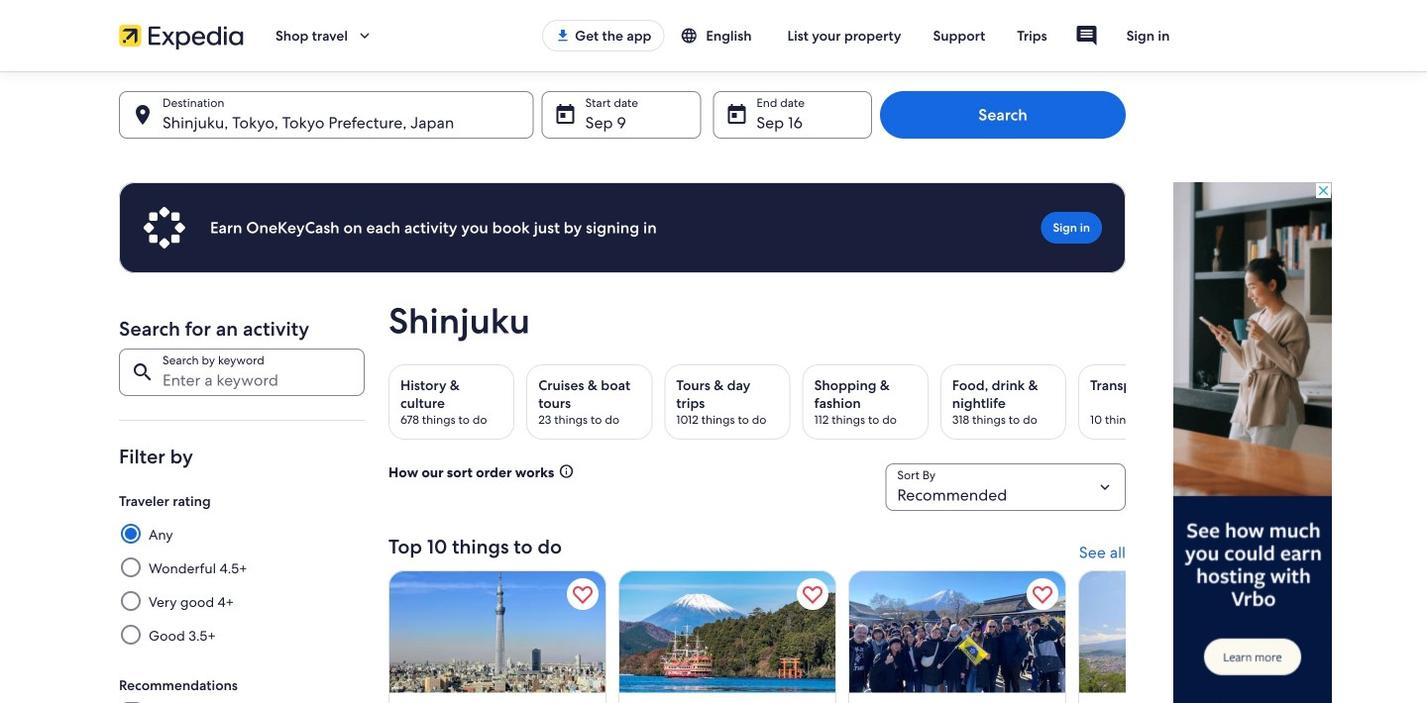 Task type: locate. For each thing, give the bounding box(es) containing it.
Enter a keyword text field
[[119, 349, 365, 397]]

from tokyo: mt. fuji full-day sightseeing trip image
[[849, 571, 1067, 694]]

trailing image
[[356, 27, 374, 45]]

tokyo: mount fuji and lake kawaguchi scenic 1-day bus tour image
[[1079, 571, 1297, 694]]

full-day sightseeing bus tour in tokyo with cruise image
[[389, 571, 607, 694]]

mt fuji and hakone 1-day tour return by bullet train image
[[619, 571, 837, 694]]

previous image
[[377, 391, 400, 414]]

next image
[[1114, 391, 1138, 414]]

small image
[[680, 27, 698, 45]]

expedia logo image
[[119, 22, 244, 50]]



Task type: describe. For each thing, give the bounding box(es) containing it.
download the app button image
[[555, 28, 571, 44]]

xsmall image
[[558, 464, 574, 480]]

communication center icon image
[[1075, 24, 1099, 48]]



Task type: vqa. For each thing, say whether or not it's contained in the screenshot.
Previous month icon
no



